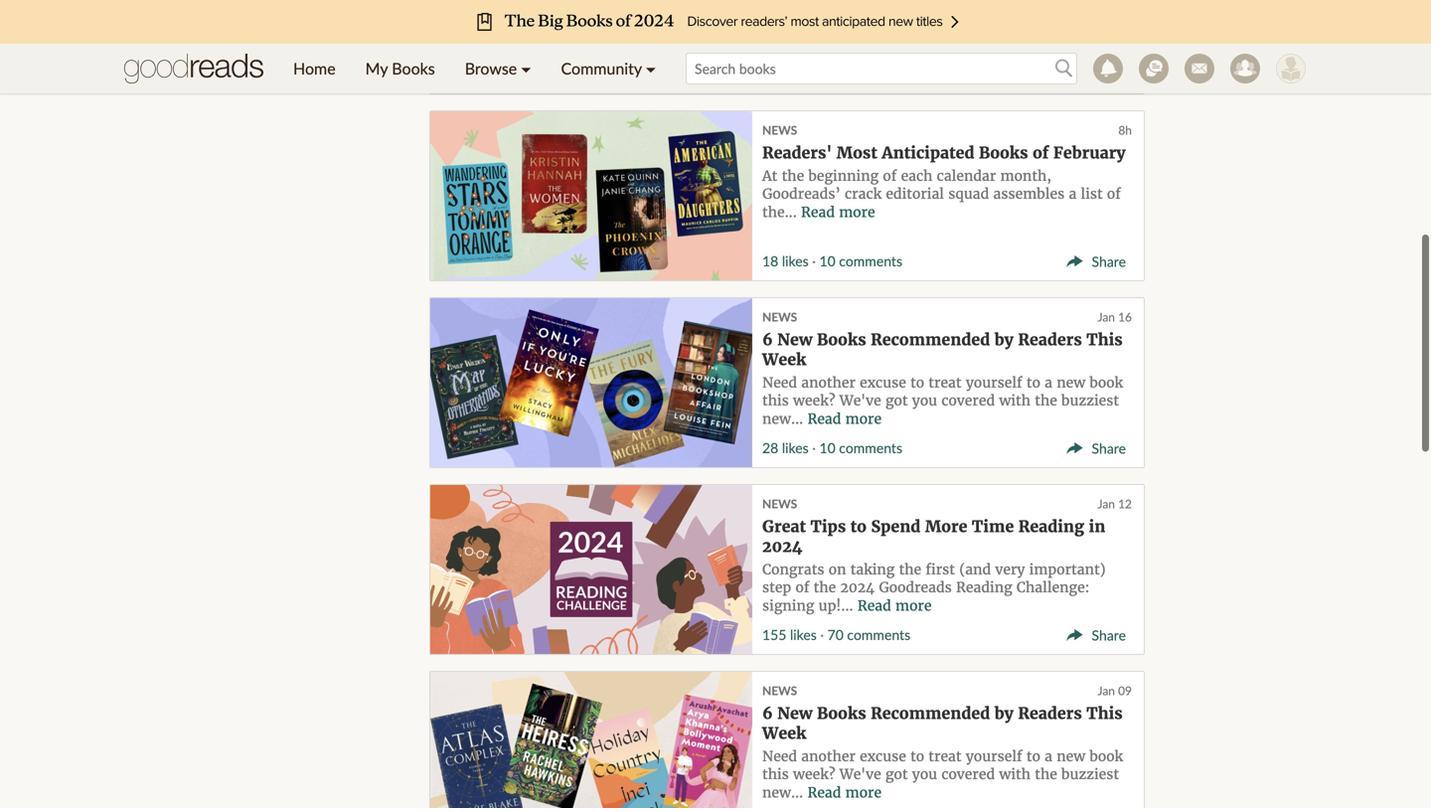 Task type: describe. For each thing, give the bounding box(es) containing it.
6 new books recommended by readers this week for jan 09
[[762, 704, 1123, 743]]

2 vertical spatial need
[[762, 747, 797, 765]]

28
[[762, 440, 779, 456]]

jan 16
[[1098, 310, 1132, 324]]

read for 30 likes · 6 comments
[[817, 33, 851, 51]]

1 share button from the top
[[1066, 252, 1134, 270]]

on
[[829, 561, 846, 578]]

jan 16 link
[[1098, 310, 1132, 324]]

30 likes link
[[442, 64, 489, 81]]

browse ▾ button
[[450, 44, 546, 93]]

need for 28
[[762, 374, 797, 392]]

70 comments link
[[828, 626, 911, 643]]

reading inside congrats on taking the first (and very important) step of the 2024 goodreads reading challenge: signing up!...
[[956, 579, 1013, 597]]

of inside congrats on taking the first (and very important) step of the 2024 goodreads reading challenge: signing up!...
[[796, 579, 810, 597]]

likes for great
[[790, 626, 817, 643]]

step
[[762, 579, 792, 597]]

friend requests image
[[1231, 54, 1260, 84]]

excuse for 28 likes · 10 comments
[[860, 374, 906, 392]]

spend
[[871, 517, 921, 537]]

by for jan 16
[[995, 330, 1014, 350]]

read more link for 155 likes · 70 comments
[[858, 597, 932, 615]]

comments for readers'
[[839, 253, 903, 270]]

need another excuse to treat yourself to a new book this week? we've got you covered with the buzziest new... for jan 09
[[762, 747, 1123, 802]]

jan 09
[[1098, 683, 1132, 698]]

18
[[762, 253, 779, 270]]

new... for jan 09
[[762, 784, 803, 802]]

readers'
[[762, 143, 832, 163]]

10 comments link for books
[[820, 440, 903, 456]]

week? for 6 comments
[[838, 15, 881, 33]]

· for great
[[820, 626, 824, 643]]

of left each in the right top of the page
[[883, 167, 897, 185]]

2 vertical spatial week?
[[793, 766, 836, 783]]

6 for jan 09
[[762, 704, 773, 724]]

got for 6 comments
[[931, 15, 953, 33]]

we've for 6 comments
[[885, 15, 927, 33]]

more for 30 likes · 6 comments
[[855, 33, 891, 51]]

comments down the releases
[[511, 64, 574, 81]]

week for jan 09
[[762, 724, 807, 743]]

calendar
[[937, 167, 996, 185]]

0 vertical spatial 6
[[499, 64, 508, 81]]

jan 12
[[1098, 496, 1132, 511]]

time
[[972, 517, 1014, 537]]

up!...
[[819, 597, 854, 615]]

30
[[442, 64, 459, 81]]

read more link for 30 likes · 6 comments
[[817, 33, 891, 51]]

this for 30 likes · 6 comments
[[807, 15, 834, 33]]

likes right 30
[[462, 64, 489, 81]]

of right the list
[[1107, 185, 1121, 203]]

menu containing home
[[278, 44, 671, 93]]

16
[[1118, 310, 1132, 324]]

2 vertical spatial with
[[999, 766, 1031, 783]]

8h
[[1119, 123, 1132, 137]]

goodreads'
[[762, 185, 841, 203]]

09
[[1118, 683, 1132, 698]]

home link
[[278, 44, 351, 93]]

inbox image
[[1185, 54, 1215, 84]]

my
[[365, 59, 388, 78]]

readers' most anticipated books of february
[[762, 143, 1126, 163]]

2 vertical spatial excuse
[[860, 747, 906, 765]]

read for 28 likes · 10 comments
[[808, 410, 841, 428]]

crack
[[845, 185, 882, 203]]

18 likes · 10 comments
[[762, 253, 903, 270]]

read more for 28 likes · 10 comments
[[808, 410, 882, 428]]

by for jan 09
[[995, 704, 1014, 724]]

8h link
[[1119, 123, 1132, 137]]

yourself for 30 likes · 6 comments
[[646, 15, 702, 33]]

readers' most anticipated books of february link
[[762, 143, 1126, 163]]

squad
[[949, 185, 989, 203]]

read more for 155 likes · 70 comments
[[858, 597, 932, 615]]

2 vertical spatial another
[[802, 747, 856, 765]]

155 likes · 70 comments
[[762, 626, 911, 643]]

likes for 6
[[782, 440, 809, 456]]

· for readers'
[[812, 253, 816, 270]]

28 likes link
[[762, 440, 809, 456]]

great tips to spend more time reading in 2024 link
[[762, 517, 1106, 557]]

great tips to spend more time reading in 2024
[[762, 517, 1106, 557]]

need another excuse to treat yourself to a new book this week? we've got you covered with the buzziest new... for jan 16
[[762, 374, 1123, 428]]

6 for jan 16
[[762, 330, 773, 350]]

books down 155 likes · 70 comments
[[817, 704, 866, 724]]

first
[[926, 561, 955, 578]]

2 vertical spatial yourself
[[966, 747, 1023, 765]]

18 likes link
[[762, 253, 809, 270]]

my books
[[365, 59, 435, 78]]

read for 18 likes · 10 comments
[[801, 203, 835, 221]]

new... for jan 16
[[762, 410, 803, 428]]

3 jan from the top
[[1098, 683, 1115, 698]]

editorial
[[886, 185, 944, 203]]

need another excuse to treat yourself to a new book this week? we've got you covered with the buzziest new releases of the day, according to early...
[[442, 15, 1102, 51]]

books up month,
[[979, 143, 1028, 163]]

comments for great
[[847, 626, 911, 643]]

this for 28 likes · 10 comments
[[762, 392, 789, 410]]

share button for reading
[[1066, 626, 1134, 644]]

155 likes link
[[762, 626, 817, 643]]

community
[[561, 59, 642, 78]]

a inside the at the beginning of each calendar month, goodreads' crack editorial squad assembles a list of the...
[[1069, 185, 1077, 203]]

share for this
[[1092, 440, 1126, 457]]

share for reading
[[1092, 627, 1126, 643]]

taking
[[851, 561, 895, 578]]

my group discussions image
[[1139, 54, 1169, 84]]

read more for 18 likes · 10 comments
[[801, 203, 875, 221]]

another for 6
[[481, 15, 536, 33]]

book for 6 comments
[[770, 15, 803, 33]]

with for 6 comments
[[1044, 15, 1076, 33]]

in
[[1089, 517, 1106, 537]]

treat for 6 comments
[[609, 15, 642, 33]]

covered for 6 comments
[[987, 15, 1040, 33]]

my books link
[[351, 44, 450, 93]]

community ▾ button
[[546, 44, 671, 93]]

6 new books recommended by readers this week for jan 16
[[762, 330, 1123, 370]]

▾ for community ▾
[[646, 59, 656, 78]]

the...
[[762, 203, 797, 221]]

readers for jan 16
[[1018, 330, 1082, 350]]

more
[[925, 517, 968, 537]]

recommended for jan 16
[[871, 330, 990, 350]]

this for jan 09
[[1087, 704, 1123, 724]]

70
[[828, 626, 844, 643]]

each
[[901, 167, 933, 185]]

yourself for 28 likes · 10 comments
[[966, 374, 1023, 392]]

great
[[762, 517, 806, 537]]

you for 28 likes · 10 comments
[[912, 392, 938, 410]]

2 vertical spatial buzziest
[[1062, 766, 1119, 783]]

1 share from the top
[[1092, 253, 1126, 270]]

2 vertical spatial we've
[[840, 766, 882, 783]]

john smith image
[[1276, 54, 1306, 84]]

tips
[[811, 517, 846, 537]]

jan 09 link
[[1098, 683, 1132, 698]]

6 comments link
[[499, 64, 574, 81]]

beginning
[[809, 167, 879, 185]]

jan for 10 comments
[[1098, 310, 1115, 324]]

book for 10 comments
[[1090, 374, 1123, 392]]



Task type: vqa. For each thing, say whether or not it's contained in the screenshot.


Task type: locate. For each thing, give the bounding box(es) containing it.
you inside need another excuse to treat yourself to a new book this week? we've got you covered with the buzziest new releases of the day, according to early...
[[957, 15, 983, 33]]

(and
[[959, 561, 991, 578]]

need
[[442, 15, 477, 33], [762, 374, 797, 392], [762, 747, 797, 765]]

signing
[[762, 597, 815, 615]]

at
[[762, 167, 778, 185]]

1 vertical spatial week?
[[793, 392, 836, 410]]

0 vertical spatial recommended
[[871, 330, 990, 350]]

1 share button from the top
[[1066, 250, 1134, 270]]

1 vertical spatial we've
[[840, 392, 882, 410]]

of inside need another excuse to treat yourself to a new book this week? we've got you covered with the buzziest new releases of the day, according to early...
[[597, 33, 611, 51]]

0 vertical spatial reading
[[1019, 517, 1085, 537]]

1 vertical spatial 10
[[820, 440, 836, 456]]

1 week from the top
[[762, 350, 807, 370]]

2024 up the congrats at the right bottom of the page
[[762, 537, 803, 557]]

the
[[1080, 15, 1102, 33], [615, 33, 638, 51], [782, 167, 804, 185], [1035, 392, 1058, 410], [899, 561, 922, 578], [814, 579, 836, 597], [1035, 766, 1058, 783]]

1 vertical spatial share
[[1092, 440, 1126, 457]]

1 vertical spatial yourself
[[966, 374, 1023, 392]]

▾ inside popup button
[[646, 59, 656, 78]]

likes right the 18
[[782, 253, 809, 270]]

books right my
[[392, 59, 435, 78]]

1 vertical spatial week
[[762, 724, 807, 743]]

▾ inside dropdown button
[[521, 59, 531, 78]]

book inside need another excuse to treat yourself to a new book this week? we've got you covered with the buzziest new releases of the day, according to early...
[[770, 15, 803, 33]]

book up share popup button
[[1090, 374, 1123, 392]]

comments for 6
[[839, 440, 903, 456]]

news
[[762, 123, 797, 137], [762, 310, 797, 324], [762, 496, 797, 511], [762, 683, 797, 698]]

you for 30 likes · 6 comments
[[957, 15, 983, 33]]

▾ down day, according
[[646, 59, 656, 78]]

12
[[1118, 496, 1132, 511]]

news up readers'
[[762, 123, 797, 137]]

· for 6
[[812, 440, 816, 456]]

buzziest for 10 comments
[[1062, 392, 1119, 410]]

1 vertical spatial recommended
[[871, 704, 990, 724]]

excuse inside need another excuse to treat yourself to a new book this week? we've got you covered with the buzziest new releases of the day, according to early...
[[540, 15, 586, 33]]

read more for 30 likes · 6 comments
[[817, 33, 891, 51]]

treat
[[609, 15, 642, 33], [929, 374, 962, 392], [929, 747, 962, 765]]

0 horizontal spatial 2024
[[762, 537, 803, 557]]

new...
[[762, 410, 803, 428], [762, 784, 803, 802]]

we've
[[885, 15, 927, 33], [840, 392, 882, 410], [840, 766, 882, 783]]

week?
[[838, 15, 881, 33], [793, 392, 836, 410], [793, 766, 836, 783]]

1 horizontal spatial ▾
[[646, 59, 656, 78]]

0 vertical spatial 10
[[820, 253, 836, 270]]

assembles
[[994, 185, 1065, 203]]

recommended
[[871, 330, 990, 350], [871, 704, 990, 724]]

2 10 comments link from the top
[[820, 440, 903, 456]]

week down 155 likes link
[[762, 724, 807, 743]]

read more
[[817, 33, 891, 51], [801, 203, 875, 221], [808, 410, 882, 428], [858, 597, 932, 615], [808, 784, 882, 802]]

buzziest up 30 likes link
[[442, 33, 500, 51]]

6
[[499, 64, 508, 81], [762, 330, 773, 350], [762, 704, 773, 724]]

this for jan 16
[[1087, 330, 1123, 350]]

2 week from the top
[[762, 724, 807, 743]]

1 vertical spatial reading
[[956, 579, 1013, 597]]

0 vertical spatial 6 new books recommended by readers this week link
[[762, 330, 1123, 370]]

0 vertical spatial new...
[[762, 410, 803, 428]]

0 vertical spatial by
[[995, 330, 1014, 350]]

28 likes · 10 comments
[[762, 440, 903, 456]]

with for 10 comments
[[999, 392, 1031, 410]]

share
[[1092, 253, 1126, 270], [1092, 440, 1126, 457], [1092, 627, 1126, 643]]

2 vertical spatial got
[[886, 766, 908, 783]]

to
[[591, 15, 604, 33], [707, 15, 721, 33], [911, 374, 925, 392], [1027, 374, 1041, 392], [851, 517, 867, 537], [911, 747, 925, 765], [1027, 747, 1041, 765]]

likes
[[462, 64, 489, 81], [782, 253, 809, 270], [782, 440, 809, 456], [790, 626, 817, 643]]

got inside need another excuse to treat yourself to a new book this week? we've got you covered with the buzziest new releases of the day, according to early...
[[931, 15, 953, 33]]

10 right "28 likes" link
[[820, 440, 836, 456]]

book down jan 09 at the right
[[1090, 747, 1123, 765]]

6 new books recommended by readers this week link for jan 09
[[762, 704, 1123, 743]]

news down 155
[[762, 683, 797, 698]]

1 vertical spatial 10 comments link
[[820, 440, 903, 456]]

3 news from the top
[[762, 496, 797, 511]]

news for 155
[[762, 496, 797, 511]]

▾ right the browse
[[521, 59, 531, 78]]

more for 155 likes · 70 comments
[[896, 597, 932, 615]]

0 vertical spatial yourself
[[646, 15, 702, 33]]

2 new... from the top
[[762, 784, 803, 802]]

with inside need another excuse to treat yourself to a new book this week? we've got you covered with the buzziest new releases of the day, according to early...
[[1044, 15, 1076, 33]]

another inside need another excuse to treat yourself to a new book this week? we've got you covered with the buzziest new releases of the day, according to early...
[[481, 15, 536, 33]]

1 vertical spatial this
[[762, 392, 789, 410]]

week? inside need another excuse to treat yourself to a new book this week? we've got you covered with the buzziest new releases of the day, according to early...
[[838, 15, 881, 33]]

0 vertical spatial 6 new books recommended by readers this week
[[762, 330, 1123, 370]]

2 news from the top
[[762, 310, 797, 324]]

read more link
[[817, 33, 891, 51], [801, 203, 875, 221], [808, 410, 882, 428], [858, 597, 932, 615], [808, 784, 882, 802]]

0 vertical spatial 10 comments link
[[820, 253, 903, 270]]

this
[[807, 15, 834, 33], [762, 392, 789, 410], [762, 766, 789, 783]]

30 likes · 6 comments
[[442, 64, 574, 81]]

0 vertical spatial share
[[1092, 253, 1126, 270]]

comments down crack
[[839, 253, 903, 270]]

2 6 new books recommended by readers this week from the top
[[762, 704, 1123, 743]]

congrats on taking the first (and very important) step of the 2024 goodreads reading challenge: signing up!...
[[762, 561, 1106, 615]]

share button up jan 09 link
[[1066, 624, 1134, 644]]

0 vertical spatial new
[[778, 330, 813, 350]]

2024 inside great tips to spend more time reading in 2024
[[762, 537, 803, 557]]

10 comments link right "28 likes" link
[[820, 440, 903, 456]]

share button
[[1066, 437, 1134, 457]]

1 vertical spatial excuse
[[860, 374, 906, 392]]

jan left 16
[[1098, 310, 1115, 324]]

1 this from the top
[[1087, 330, 1123, 350]]

a inside need another excuse to treat yourself to a new book this week? we've got you covered with the buzziest new releases of the day, according to early...
[[725, 15, 733, 33]]

browse
[[465, 59, 517, 78]]

2 new from the top
[[778, 704, 813, 724]]

need for 30
[[442, 15, 477, 33]]

1 vertical spatial jan
[[1098, 496, 1115, 511]]

0 vertical spatial covered
[[987, 15, 1040, 33]]

Search for books to add to your shelves search field
[[686, 53, 1078, 84]]

share button
[[1066, 250, 1134, 270], [1066, 624, 1134, 644]]

books down 18 likes · 10 comments at the right of page
[[817, 330, 866, 350]]

0 vertical spatial need
[[442, 15, 477, 33]]

0 vertical spatial 6 new books recommended by readers this week image
[[430, 298, 753, 467]]

1 need another excuse to treat yourself to a new book this week? we've got you covered with the buzziest new... from the top
[[762, 374, 1123, 428]]

0 vertical spatial book
[[770, 15, 803, 33]]

2 readers from the top
[[1018, 704, 1082, 724]]

most
[[837, 143, 878, 163]]

1 vertical spatial new...
[[762, 784, 803, 802]]

1 vertical spatial share button
[[1066, 624, 1134, 644]]

week for jan 16
[[762, 350, 807, 370]]

reading inside great tips to spend more time reading in 2024
[[1019, 517, 1085, 537]]

2 vertical spatial jan
[[1098, 683, 1115, 698]]

more for 28 likes · 10 comments
[[846, 410, 882, 428]]

share button for this
[[1066, 439, 1134, 457]]

1 vertical spatial need
[[762, 374, 797, 392]]

2 by from the top
[[995, 704, 1014, 724]]

of down the congrats at the right bottom of the page
[[796, 579, 810, 597]]

treat inside need another excuse to treat yourself to a new book this week? we've got you covered with the buzziest new releases of the day, according to early...
[[609, 15, 642, 33]]

readers' most anticipated books of february image
[[430, 111, 753, 280]]

another for 10
[[802, 374, 856, 392]]

2024 inside congrats on taking the first (and very important) step of the 2024 goodreads reading challenge: signing up!...
[[840, 579, 875, 597]]

6 new books recommended by readers this week image
[[430, 298, 753, 467], [430, 672, 753, 808]]

comments right 70
[[847, 626, 911, 643]]

1 vertical spatial new
[[778, 704, 813, 724]]

yourself inside need another excuse to treat yourself to a new book this week? we've got you covered with the buzziest new releases of the day, according to early...
[[646, 15, 702, 33]]

· right 18 likes link
[[812, 253, 816, 270]]

at the beginning of each calendar month, goodreads' crack editorial squad assembles a list of the...
[[762, 167, 1121, 221]]

list
[[1081, 185, 1103, 203]]

reading
[[1019, 517, 1085, 537], [956, 579, 1013, 597]]

1 vertical spatial 6 new books recommended by readers this week link
[[762, 704, 1123, 743]]

▾ for browse ▾
[[521, 59, 531, 78]]

share button for readers' most anticipated books of february
[[1066, 250, 1134, 270]]

week up "28 likes" link
[[762, 350, 807, 370]]

share button up jan 16 link
[[1066, 250, 1134, 270]]

news down 18 likes link
[[762, 310, 797, 324]]

0 vertical spatial with
[[1044, 15, 1076, 33]]

2 6 new books recommended by readers this week image from the top
[[430, 672, 753, 808]]

share up jan 09 link
[[1092, 627, 1126, 643]]

day, according
[[642, 33, 744, 51]]

recommended for jan 09
[[871, 704, 990, 724]]

1 vertical spatial 6 new books recommended by readers this week
[[762, 704, 1123, 743]]

2 vertical spatial book
[[1090, 747, 1123, 765]]

need inside need another excuse to treat yourself to a new book this week? we've got you covered with the buzziest new releases of the day, according to early...
[[442, 15, 477, 33]]

1 vertical spatial 6 new books recommended by readers this week image
[[430, 672, 753, 808]]

news up great
[[762, 496, 797, 511]]

new
[[737, 15, 766, 33], [504, 33, 533, 51], [1057, 374, 1086, 392], [1057, 747, 1086, 765]]

1 recommended from the top
[[871, 330, 990, 350]]

2 this from the top
[[1087, 704, 1123, 724]]

1 vertical spatial covered
[[942, 392, 995, 410]]

we've for 10 comments
[[840, 392, 882, 410]]

buzziest for 6 comments
[[442, 33, 500, 51]]

0 horizontal spatial reading
[[956, 579, 1013, 597]]

1 vertical spatial book
[[1090, 374, 1123, 392]]

covered
[[987, 15, 1040, 33], [942, 392, 995, 410], [942, 766, 995, 783]]

book up to early...
[[770, 15, 803, 33]]

1 vertical spatial readers
[[1018, 704, 1082, 724]]

10
[[820, 253, 836, 270], [820, 440, 836, 456]]

2 6 new books recommended by readers this week link from the top
[[762, 704, 1123, 743]]

new for jan 09
[[778, 704, 813, 724]]

1 10 from the top
[[820, 253, 836, 270]]

buzziest
[[442, 33, 500, 51], [1062, 392, 1119, 410], [1062, 766, 1119, 783]]

1 new from the top
[[778, 330, 813, 350]]

0 horizontal spatial ▾
[[521, 59, 531, 78]]

0 vertical spatial got
[[931, 15, 953, 33]]

buzziest inside need another excuse to treat yourself to a new book this week? we've got you covered with the buzziest new releases of the day, according to early...
[[442, 33, 500, 51]]

this down jan 09 at the right
[[1087, 704, 1123, 724]]

likes right 28
[[782, 440, 809, 456]]

books inside my books link
[[392, 59, 435, 78]]

to inside great tips to spend more time reading in 2024
[[851, 517, 867, 537]]

got for 10 comments
[[886, 392, 908, 410]]

comments up 'spend'
[[839, 440, 903, 456]]

2 vertical spatial covered
[[942, 766, 995, 783]]

share button for great tips to spend more time reading in 2024
[[1066, 624, 1134, 644]]

yourself
[[646, 15, 702, 33], [966, 374, 1023, 392], [966, 747, 1023, 765]]

2 jan from the top
[[1098, 496, 1115, 511]]

1 new... from the top
[[762, 410, 803, 428]]

congrats
[[762, 561, 825, 578]]

news for 28
[[762, 310, 797, 324]]

excuse for 30 likes · 6 comments
[[540, 15, 586, 33]]

another
[[481, 15, 536, 33], [802, 374, 856, 392], [802, 747, 856, 765]]

1 horizontal spatial 2024
[[840, 579, 875, 597]]

read more link for 18 likes · 10 comments
[[801, 203, 875, 221]]

home
[[293, 59, 336, 78]]

10 comments link for anticipated
[[820, 253, 903, 270]]

jan left 09
[[1098, 683, 1115, 698]]

2024
[[762, 537, 803, 557], [840, 579, 875, 597]]

1 vertical spatial 6
[[762, 330, 773, 350]]

3 share from the top
[[1092, 627, 1126, 643]]

new for jan 16
[[778, 330, 813, 350]]

· right "28 likes" link
[[812, 440, 816, 456]]

10 for new
[[820, 440, 836, 456]]

month,
[[1001, 167, 1052, 185]]

readers
[[1018, 330, 1082, 350], [1018, 704, 1082, 724]]

2 10 from the top
[[820, 440, 836, 456]]

share up jan 12 link in the bottom of the page
[[1092, 440, 1126, 457]]

3 share button from the top
[[1066, 626, 1134, 644]]

1 vertical spatial 2024
[[840, 579, 875, 597]]

1 6 new books recommended by readers this week from the top
[[762, 330, 1123, 370]]

challenge:
[[1017, 579, 1090, 597]]

0 vertical spatial week?
[[838, 15, 881, 33]]

0 vertical spatial buzziest
[[442, 33, 500, 51]]

very
[[995, 561, 1025, 578]]

need another excuse to treat yourself to a new book this week? we've got you covered with the buzziest new...
[[762, 374, 1123, 428], [762, 747, 1123, 802]]

covered for 10 comments
[[942, 392, 995, 410]]

2 vertical spatial share button
[[1066, 626, 1134, 644]]

1 horizontal spatial reading
[[1019, 517, 1085, 537]]

goodreads
[[879, 579, 952, 597]]

0 vertical spatial share button
[[1066, 252, 1134, 270]]

a
[[725, 15, 733, 33], [1069, 185, 1077, 203], [1045, 374, 1053, 392], [1045, 747, 1053, 765]]

news for 18
[[762, 123, 797, 137]]

2 vertical spatial this
[[762, 766, 789, 783]]

1 6 new books recommended by readers this week link from the top
[[762, 330, 1123, 370]]

of up community
[[597, 33, 611, 51]]

share inside popup button
[[1092, 440, 1126, 457]]

1 vertical spatial treat
[[929, 374, 962, 392]]

2024 down "taking"
[[840, 579, 875, 597]]

0 vertical spatial need another excuse to treat yourself to a new book this week? we've got you covered with the buzziest new...
[[762, 374, 1123, 428]]

1 10 comments link from the top
[[820, 253, 903, 270]]

great tips to spend more time reading in 2024 image
[[430, 485, 753, 654]]

10 comments link
[[820, 253, 903, 270], [820, 440, 903, 456]]

6 new books recommended by readers this week link
[[762, 330, 1123, 370], [762, 704, 1123, 743]]

reading down the (and
[[956, 579, 1013, 597]]

1 news from the top
[[762, 123, 797, 137]]

2 vertical spatial you
[[912, 766, 938, 783]]

1 vertical spatial buzziest
[[1062, 392, 1119, 410]]

2 recommended from the top
[[871, 704, 990, 724]]

0 vertical spatial jan
[[1098, 310, 1115, 324]]

likes right 155
[[790, 626, 817, 643]]

2 need another excuse to treat yourself to a new book this week? we've got you covered with the buzziest new... from the top
[[762, 747, 1123, 802]]

with
[[1044, 15, 1076, 33], [999, 392, 1031, 410], [999, 766, 1031, 783]]

0 vertical spatial we've
[[885, 15, 927, 33]]

by
[[995, 330, 1014, 350], [995, 704, 1014, 724]]

1 vertical spatial share button
[[1066, 439, 1134, 457]]

got
[[931, 15, 953, 33], [886, 392, 908, 410], [886, 766, 908, 783]]

▾
[[521, 59, 531, 78], [646, 59, 656, 78]]

0 vertical spatial 2024
[[762, 537, 803, 557]]

more for 18 likes · 10 comments
[[839, 203, 875, 221]]

2 share button from the top
[[1066, 624, 1134, 644]]

this down jan 16 link
[[1087, 330, 1123, 350]]

book
[[770, 15, 803, 33], [1090, 374, 1123, 392], [1090, 747, 1123, 765]]

share button up jan 12 link in the bottom of the page
[[1066, 439, 1134, 457]]

buzziest up share popup button
[[1062, 392, 1119, 410]]

2 vertical spatial treat
[[929, 747, 962, 765]]

0 vertical spatial you
[[957, 15, 983, 33]]

10 right 18 likes link
[[820, 253, 836, 270]]

browse ▾
[[465, 59, 531, 78]]

1 vertical spatial another
[[802, 374, 856, 392]]

this inside need another excuse to treat yourself to a new book this week? we've got you covered with the buzziest new releases of the day, according to early...
[[807, 15, 834, 33]]

2 share button from the top
[[1066, 439, 1134, 457]]

we've inside need another excuse to treat yourself to a new book this week? we've got you covered with the buzziest new releases of the day, according to early...
[[885, 15, 927, 33]]

0 vertical spatial another
[[481, 15, 536, 33]]

jan for 70 comments
[[1098, 496, 1115, 511]]

menu
[[278, 44, 671, 93]]

important)
[[1030, 561, 1106, 578]]

february
[[1054, 143, 1126, 163]]

readers for jan 09
[[1018, 704, 1082, 724]]

notifications image
[[1093, 54, 1123, 84]]

4 news from the top
[[762, 683, 797, 698]]

week? for 10 comments
[[793, 392, 836, 410]]

of
[[597, 33, 611, 51], [1033, 143, 1049, 163], [883, 167, 897, 185], [1107, 185, 1121, 203], [796, 579, 810, 597]]

0 vertical spatial share button
[[1066, 250, 1134, 270]]

155
[[762, 626, 787, 643]]

0 vertical spatial week
[[762, 350, 807, 370]]

· left 70
[[820, 626, 824, 643]]

community ▾
[[561, 59, 656, 78]]

new down 155 likes link
[[778, 704, 813, 724]]

share button
[[1066, 252, 1134, 270], [1066, 439, 1134, 457], [1066, 626, 1134, 644]]

1 vertical spatial by
[[995, 704, 1014, 724]]

1 jan from the top
[[1098, 310, 1115, 324]]

new down 18 likes link
[[778, 330, 813, 350]]

share up jan 16 link
[[1092, 253, 1126, 270]]

likes for readers'
[[782, 253, 809, 270]]

read more link for 28 likes · 10 comments
[[808, 410, 882, 428]]

0 vertical spatial readers
[[1018, 330, 1082, 350]]

0 vertical spatial this
[[807, 15, 834, 33]]

share button up jan 09 link
[[1066, 626, 1134, 644]]

2 vertical spatial 6
[[762, 704, 773, 724]]

0 vertical spatial treat
[[609, 15, 642, 33]]

reading up important)
[[1019, 517, 1085, 537]]

excuse
[[540, 15, 586, 33], [860, 374, 906, 392], [860, 747, 906, 765]]

Search books text field
[[686, 53, 1078, 84]]

anticipated
[[882, 143, 975, 163]]

the inside the at the beginning of each calendar month, goodreads' crack editorial squad assembles a list of the...
[[782, 167, 804, 185]]

0 vertical spatial excuse
[[540, 15, 586, 33]]

read for 155 likes · 70 comments
[[858, 597, 892, 615]]

1 vertical spatial need another excuse to treat yourself to a new book this week? we've got you covered with the buzziest new...
[[762, 747, 1123, 802]]

jan left '12'
[[1098, 496, 1115, 511]]

1 vertical spatial this
[[1087, 704, 1123, 724]]

10 for most
[[820, 253, 836, 270]]

releases
[[537, 33, 593, 51]]

1 vertical spatial with
[[999, 392, 1031, 410]]

· right 30 likes link
[[492, 64, 496, 81]]

1 by from the top
[[995, 330, 1014, 350]]

1 readers from the top
[[1018, 330, 1082, 350]]

0 vertical spatial this
[[1087, 330, 1123, 350]]

to early...
[[748, 33, 813, 51]]

1 ▾ from the left
[[521, 59, 531, 78]]

treat for 10 comments
[[929, 374, 962, 392]]

this
[[1087, 330, 1123, 350], [1087, 704, 1123, 724]]

10 comments link down crack
[[820, 253, 903, 270]]

2 vertical spatial share
[[1092, 627, 1126, 643]]

2 share from the top
[[1092, 440, 1126, 457]]

of up month,
[[1033, 143, 1049, 163]]

covered inside need another excuse to treat yourself to a new book this week? we've got you covered with the buzziest new releases of the day, according to early...
[[987, 15, 1040, 33]]

jan 12 link
[[1098, 496, 1132, 511]]

1 vertical spatial you
[[912, 392, 938, 410]]

buzziest down jan 09 at the right
[[1062, 766, 1119, 783]]

1 6 new books recommended by readers this week image from the top
[[430, 298, 753, 467]]

1 vertical spatial got
[[886, 392, 908, 410]]

2 ▾ from the left
[[646, 59, 656, 78]]

share button up jan 16 link
[[1066, 252, 1134, 270]]

6 new books recommended by readers this week link for jan 16
[[762, 330, 1123, 370]]



